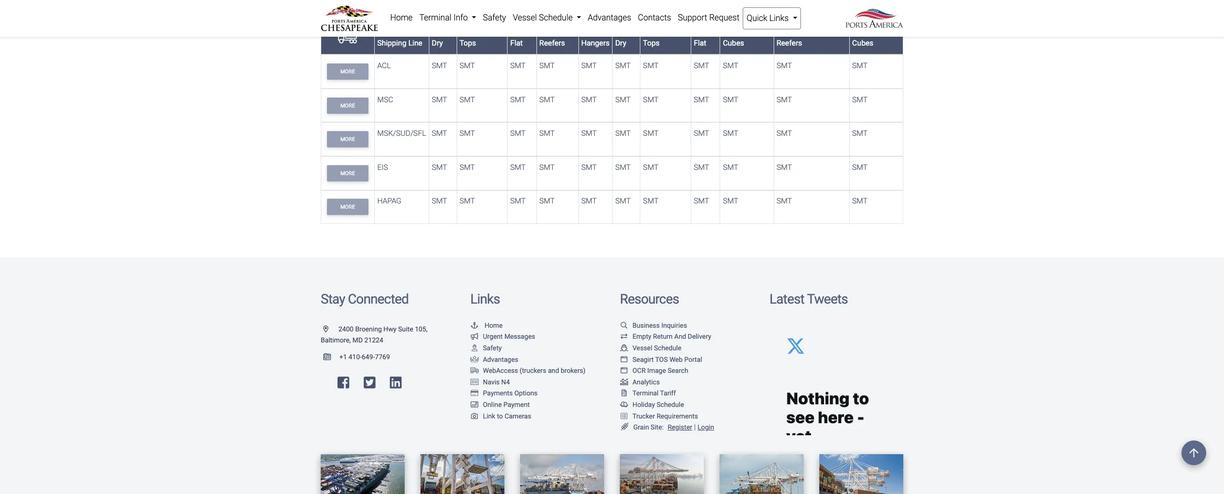 Task type: vqa. For each thing, say whether or not it's contained in the screenshot.
40'
yes



Task type: locate. For each thing, give the bounding box(es) containing it.
msc
[[378, 95, 393, 104]]

links right quick
[[770, 13, 789, 23]]

1 vertical spatial vessel schedule
[[633, 345, 682, 352]]

5 40' from the left
[[777, 28, 787, 37]]

20' left 20' reefers
[[511, 28, 520, 37]]

high left "cube"
[[789, 28, 804, 37]]

ocr image search link
[[620, 367, 689, 375]]

flat for 20' flat
[[511, 39, 523, 48]]

trucker requirements link
[[620, 413, 699, 421]]

site:
[[651, 424, 664, 432]]

1 vertical spatial home link
[[471, 322, 503, 330]]

40' inside 40' flat
[[694, 28, 704, 37]]

0 horizontal spatial terminal
[[420, 13, 452, 23]]

0 vertical spatial safety link
[[480, 7, 510, 28]]

urgent
[[483, 333, 503, 341]]

40' down contacts
[[644, 28, 653, 37]]

open inside '20' open tops'
[[472, 28, 489, 37]]

3 20' from the left
[[511, 28, 520, 37]]

trucker
[[633, 413, 655, 421]]

cubes inside 40' high cubes
[[723, 39, 745, 48]]

1 horizontal spatial reefers
[[777, 39, 803, 48]]

grain site: register | login
[[634, 423, 715, 432]]

flat left 20' reefers
[[511, 39, 523, 48]]

cube
[[806, 28, 824, 37]]

advantages link up hangers at the top of page
[[585, 7, 635, 28]]

delivery
[[688, 333, 712, 341]]

0 vertical spatial advantages link
[[585, 7, 635, 28]]

reefers right "20' flat"
[[540, 39, 565, 48]]

link to cameras link
[[471, 413, 532, 421]]

online payment link
[[471, 401, 530, 409]]

navis
[[483, 379, 500, 386]]

40' for 40' flat
[[694, 28, 704, 37]]

1 horizontal spatial tops
[[644, 39, 660, 48]]

2 horizontal spatial high
[[865, 28, 880, 37]]

20' flat
[[511, 28, 523, 48]]

payments options link
[[471, 390, 538, 398]]

business inquiries
[[633, 322, 687, 330]]

0 horizontal spatial open
[[472, 28, 489, 37]]

3 40' from the left
[[694, 28, 704, 37]]

n4
[[502, 379, 510, 386]]

20'
[[432, 28, 442, 37], [460, 28, 470, 37], [511, 28, 520, 37], [540, 28, 550, 37]]

browser image
[[620, 357, 629, 364]]

20' for 20' open tops
[[460, 28, 470, 37]]

go to top image
[[1182, 441, 1207, 466]]

credit card front image
[[471, 402, 479, 409]]

schedule up seagirt tos web portal
[[654, 345, 682, 352]]

0 vertical spatial home
[[390, 13, 413, 23]]

vessel
[[513, 13, 537, 23], [633, 345, 653, 352]]

linkedin image
[[390, 376, 402, 390]]

40' inside 40' high cubes
[[723, 28, 733, 37]]

0 vertical spatial vessel schedule
[[513, 13, 575, 23]]

vessel schedule link
[[510, 7, 585, 28], [620, 345, 682, 352]]

twitter square image
[[364, 376, 376, 390]]

bells image
[[620, 402, 629, 409]]

0 horizontal spatial links
[[471, 292, 500, 307]]

vessel down empty
[[633, 345, 653, 352]]

2 cubes from the left
[[853, 39, 874, 48]]

20' down 'terminal info'
[[432, 28, 442, 37]]

2 tops from the left
[[644, 39, 660, 48]]

safety link down urgent
[[471, 345, 502, 352]]

home up the shipping line
[[390, 13, 413, 23]]

40' left contacts link
[[616, 28, 626, 37]]

advantages up the webaccess on the left bottom of the page
[[483, 356, 519, 364]]

+1 410-649-7769
[[340, 353, 390, 361]]

safety link for the bottommost advantages link
[[471, 345, 502, 352]]

container storage image
[[471, 380, 479, 386]]

dry right the line
[[432, 39, 443, 48]]

login
[[698, 424, 715, 432]]

links up anchor icon
[[471, 292, 500, 307]]

vessel up "20' flat"
[[513, 13, 537, 23]]

and
[[548, 367, 560, 375]]

vessel schedule up seagirt tos web portal link
[[633, 345, 682, 352]]

exchange image
[[620, 334, 629, 341]]

open inside 40' open tops
[[655, 28, 673, 37]]

high inside 45' high cubes
[[865, 28, 880, 37]]

1 vertical spatial terminal
[[633, 390, 659, 398]]

4 40' from the left
[[723, 28, 733, 37]]

safety down urgent
[[483, 345, 502, 352]]

return
[[653, 333, 673, 341]]

dry for 40' dry
[[616, 39, 627, 48]]

1 40' from the left
[[616, 28, 626, 37]]

eis
[[378, 163, 388, 172]]

1 horizontal spatial advantages
[[588, 13, 632, 23]]

40' down request
[[723, 28, 733, 37]]

advantages up 40' dry
[[588, 13, 632, 23]]

2 40' from the left
[[644, 28, 653, 37]]

schedule down the "tariff"
[[657, 401, 685, 409]]

0 horizontal spatial high
[[735, 28, 751, 37]]

3 high from the left
[[865, 28, 880, 37]]

links
[[770, 13, 789, 23], [471, 292, 500, 307]]

support
[[678, 13, 708, 23]]

home up urgent
[[485, 322, 503, 330]]

tops inside 40' open tops
[[644, 39, 660, 48]]

cubes down 45'
[[853, 39, 874, 48]]

0 vertical spatial links
[[770, 13, 789, 23]]

0 horizontal spatial home
[[390, 13, 413, 23]]

0 horizontal spatial home link
[[387, 7, 416, 28]]

40' down support
[[694, 28, 704, 37]]

45'
[[853, 28, 863, 37]]

2400
[[339, 326, 354, 333]]

0 horizontal spatial advantages link
[[471, 356, 519, 364]]

open down contacts
[[655, 28, 673, 37]]

1 safety from the top
[[483, 13, 506, 23]]

smt
[[432, 61, 447, 70], [460, 61, 475, 70], [511, 61, 526, 70], [540, 61, 555, 70], [582, 61, 597, 70], [616, 61, 631, 70], [644, 61, 659, 70], [694, 61, 710, 70], [723, 61, 739, 70], [777, 61, 793, 70], [853, 61, 868, 70], [432, 95, 447, 104], [460, 95, 475, 104], [511, 95, 526, 104], [540, 95, 555, 104], [582, 95, 597, 104], [616, 95, 631, 104], [644, 95, 659, 104], [694, 95, 710, 104], [723, 95, 739, 104], [777, 95, 793, 104], [853, 95, 868, 104], [432, 129, 447, 138], [460, 129, 475, 138], [511, 129, 526, 138], [540, 129, 555, 138], [582, 129, 597, 138], [616, 129, 631, 138], [644, 129, 659, 138], [694, 129, 710, 138], [723, 129, 739, 138], [777, 129, 793, 138], [853, 129, 868, 138], [432, 163, 447, 172], [460, 163, 475, 172], [511, 163, 526, 172], [540, 163, 555, 172], [582, 163, 597, 172], [616, 163, 631, 172], [644, 163, 659, 172], [694, 163, 710, 172], [723, 163, 739, 172], [777, 163, 793, 172], [853, 163, 868, 172], [432, 197, 447, 206], [460, 197, 475, 206], [511, 197, 526, 206], [540, 197, 555, 206], [582, 197, 597, 206], [616, 197, 631, 206], [644, 197, 659, 206], [694, 197, 710, 206], [723, 197, 739, 206], [777, 197, 793, 206], [853, 197, 868, 206]]

0 vertical spatial safety
[[483, 13, 506, 23]]

home link
[[387, 7, 416, 28], [471, 322, 503, 330]]

schedule
[[539, 13, 573, 23], [654, 345, 682, 352], [657, 401, 685, 409]]

quick links link
[[743, 7, 802, 29]]

image
[[648, 367, 666, 375]]

hangers
[[582, 39, 610, 48]]

safety link
[[480, 7, 510, 28], [471, 345, 502, 352]]

cubes
[[723, 39, 745, 48], [853, 39, 874, 48]]

0 vertical spatial home link
[[387, 7, 416, 28]]

safety up '20' open tops'
[[483, 13, 506, 23]]

tops inside '20' open tops'
[[460, 39, 476, 48]]

0 vertical spatial terminal
[[420, 13, 452, 23]]

1 horizontal spatial home
[[485, 322, 503, 330]]

cubes down request
[[723, 39, 745, 48]]

credit card image
[[471, 391, 479, 398]]

dry
[[432, 39, 443, 48], [616, 39, 627, 48]]

20' for 20' flat
[[511, 28, 520, 37]]

terminal down analytics
[[633, 390, 659, 398]]

advantages
[[588, 13, 632, 23], [483, 356, 519, 364]]

1 cubes from the left
[[723, 39, 745, 48]]

empty return and delivery
[[633, 333, 712, 341]]

1 open from the left
[[472, 28, 489, 37]]

105,
[[415, 326, 428, 333]]

20' inside "20' flat"
[[511, 28, 520, 37]]

terminal up 20' dry
[[420, 13, 452, 23]]

1 vertical spatial safety
[[483, 345, 502, 352]]

0 horizontal spatial vessel
[[513, 13, 537, 23]]

1 dry from the left
[[432, 39, 443, 48]]

40' inside 40' open tops
[[644, 28, 653, 37]]

home link for urgent messages link
[[471, 322, 503, 330]]

support request link
[[675, 7, 743, 28]]

40' inside 40' high cube reefers
[[777, 28, 787, 37]]

schedule up 20' reefers
[[539, 13, 573, 23]]

0 horizontal spatial flat
[[511, 39, 523, 48]]

home link up the shipping line
[[387, 7, 416, 28]]

high right 45'
[[865, 28, 880, 37]]

ocr image search
[[633, 367, 689, 375]]

20' for 20' dry
[[432, 28, 442, 37]]

trucker requirements
[[633, 413, 699, 421]]

1 vertical spatial vessel schedule link
[[620, 345, 682, 352]]

1 vertical spatial safety link
[[471, 345, 502, 352]]

terminal
[[420, 13, 452, 23], [633, 390, 659, 398]]

20' inside 20' dry
[[432, 28, 442, 37]]

0 horizontal spatial vessel schedule
[[513, 13, 575, 23]]

45' high cubes
[[853, 28, 880, 48]]

terminal info
[[420, 13, 470, 23]]

payment
[[504, 401, 530, 409]]

2 flat from the left
[[694, 39, 707, 48]]

tweets
[[808, 292, 848, 307]]

1 horizontal spatial open
[[655, 28, 673, 37]]

1 flat from the left
[[511, 39, 523, 48]]

20' inside 20' reefers
[[540, 28, 550, 37]]

1 high from the left
[[735, 28, 751, 37]]

inquiries
[[662, 322, 687, 330]]

safety link left "20' flat"
[[480, 7, 510, 28]]

1 vertical spatial links
[[471, 292, 500, 307]]

home link up urgent
[[471, 322, 503, 330]]

online payment
[[483, 401, 530, 409]]

vessel schedule
[[513, 13, 575, 23], [633, 345, 682, 352]]

2 20' from the left
[[460, 28, 470, 37]]

1 horizontal spatial cubes
[[853, 39, 874, 48]]

2 reefers from the left
[[777, 39, 803, 48]]

hand receiving image
[[471, 357, 479, 364]]

reefers inside 40' high cube reefers
[[777, 39, 803, 48]]

1 vertical spatial schedule
[[654, 345, 682, 352]]

urgent messages link
[[471, 333, 536, 341]]

40' for 40' open tops
[[644, 28, 653, 37]]

home
[[390, 13, 413, 23], [485, 322, 503, 330]]

0 horizontal spatial cubes
[[723, 39, 745, 48]]

cameras
[[505, 413, 532, 421]]

bullhorn image
[[471, 334, 479, 341]]

analytics image
[[620, 380, 629, 386]]

hwy
[[384, 326, 397, 333]]

2 dry from the left
[[616, 39, 627, 48]]

open left "20' flat"
[[472, 28, 489, 37]]

webaccess (truckers and brokers)
[[483, 367, 586, 375]]

terminal info link
[[416, 7, 480, 28]]

cubes inside 45' high cubes
[[853, 39, 874, 48]]

safety
[[483, 13, 506, 23], [483, 345, 502, 352]]

1 20' from the left
[[432, 28, 442, 37]]

1 horizontal spatial dry
[[616, 39, 627, 48]]

tops
[[460, 39, 476, 48], [644, 39, 660, 48]]

tops down contacts link
[[644, 39, 660, 48]]

1 horizontal spatial high
[[789, 28, 804, 37]]

suite
[[398, 326, 414, 333]]

high for 45' high cubes
[[865, 28, 880, 37]]

2 high from the left
[[789, 28, 804, 37]]

40' inside 40' dry
[[616, 28, 626, 37]]

high inside 40' high cubes
[[735, 28, 751, 37]]

business inquiries link
[[620, 322, 687, 330]]

0 vertical spatial advantages
[[588, 13, 632, 23]]

vessel schedule up 20' reefers
[[513, 13, 575, 23]]

schedule for holiday schedule link
[[657, 401, 685, 409]]

0 horizontal spatial advantages
[[483, 356, 519, 364]]

1 horizontal spatial home link
[[471, 322, 503, 330]]

terminal inside 'link'
[[420, 13, 452, 23]]

high for 40' high cubes
[[735, 28, 751, 37]]

1 horizontal spatial flat
[[694, 39, 707, 48]]

20' inside '20' open tops'
[[460, 28, 470, 37]]

1 vertical spatial vessel
[[633, 345, 653, 352]]

1 horizontal spatial links
[[770, 13, 789, 23]]

0 horizontal spatial dry
[[432, 39, 443, 48]]

2 open from the left
[[655, 28, 673, 37]]

2 vertical spatial schedule
[[657, 401, 685, 409]]

20' down info
[[460, 28, 470, 37]]

1 horizontal spatial terminal
[[633, 390, 659, 398]]

browser image
[[620, 368, 629, 375]]

flat down support
[[694, 39, 707, 48]]

tos
[[656, 356, 668, 364]]

0 horizontal spatial reefers
[[540, 39, 565, 48]]

list alt image
[[620, 414, 629, 420]]

tops down info
[[460, 39, 476, 48]]

20' right "20' flat"
[[540, 28, 550, 37]]

ship image
[[620, 346, 629, 352]]

1 reefers from the left
[[540, 39, 565, 48]]

high down quick
[[735, 28, 751, 37]]

reefers down quick links link
[[777, 39, 803, 48]]

20' open tops
[[460, 28, 489, 48]]

0 horizontal spatial tops
[[460, 39, 476, 48]]

advantages link up the webaccess on the left bottom of the page
[[471, 356, 519, 364]]

high inside 40' high cube reefers
[[789, 28, 804, 37]]

1 tops from the left
[[460, 39, 476, 48]]

shipping line
[[378, 39, 423, 48]]

dry right hangers at the top of page
[[616, 39, 627, 48]]

40' down quick links
[[777, 28, 787, 37]]

4 20' from the left
[[540, 28, 550, 37]]

holiday schedule
[[633, 401, 685, 409]]

grain
[[634, 424, 649, 432]]

20' for 20' reefers
[[540, 28, 550, 37]]

0 vertical spatial vessel schedule link
[[510, 7, 585, 28]]



Task type: describe. For each thing, give the bounding box(es) containing it.
terminal tariff
[[633, 390, 676, 398]]

connected
[[348, 292, 409, 307]]

terminal tariff link
[[620, 390, 676, 398]]

home link for terminal info 'link'
[[387, 7, 416, 28]]

resources
[[620, 292, 680, 307]]

|
[[695, 423, 696, 432]]

contacts
[[638, 13, 672, 23]]

brokers)
[[561, 367, 586, 375]]

navis n4 link
[[471, 379, 510, 386]]

0 vertical spatial schedule
[[539, 13, 573, 23]]

40' dry
[[616, 28, 627, 48]]

quick links
[[747, 13, 791, 23]]

payments options
[[483, 390, 538, 398]]

payments
[[483, 390, 513, 398]]

anchor image
[[471, 323, 479, 330]]

contacts link
[[635, 7, 675, 28]]

empty
[[633, 333, 652, 341]]

phone office image
[[324, 355, 340, 361]]

schedule for the right vessel schedule link
[[654, 345, 682, 352]]

link
[[483, 413, 496, 421]]

flat for 40' flat
[[694, 39, 707, 48]]

1 vertical spatial advantages
[[483, 356, 519, 364]]

file invoice image
[[620, 391, 629, 398]]

business
[[633, 322, 660, 330]]

40' flat
[[694, 28, 707, 48]]

dry for 20' dry
[[432, 39, 443, 48]]

wheat image
[[620, 424, 630, 432]]

user hard hat image
[[471, 346, 479, 352]]

40' open tops
[[644, 28, 673, 48]]

shipping
[[378, 39, 407, 48]]

40' for 40' high cubes
[[723, 28, 733, 37]]

broening
[[355, 326, 382, 333]]

search
[[668, 367, 689, 375]]

2400 broening hwy suite 105, baltimore, md 21224 link
[[321, 326, 428, 345]]

ocr
[[633, 367, 646, 375]]

request
[[710, 13, 740, 23]]

(truckers
[[520, 367, 547, 375]]

40' for 40' high cube reefers
[[777, 28, 787, 37]]

analytics link
[[620, 379, 660, 386]]

+1
[[340, 353, 347, 361]]

webaccess (truckers and brokers) link
[[471, 367, 586, 375]]

20' reefers
[[540, 28, 565, 48]]

safety link for left vessel schedule link
[[480, 7, 510, 28]]

cubes for 40'
[[723, 39, 745, 48]]

1 vertical spatial home
[[485, 322, 503, 330]]

terminal for terminal info
[[420, 13, 452, 23]]

portal
[[685, 356, 703, 364]]

0 horizontal spatial vessel schedule link
[[510, 7, 585, 28]]

tops for 40'
[[644, 39, 660, 48]]

urgent messages
[[483, 333, 536, 341]]

camera image
[[471, 414, 479, 420]]

online
[[483, 401, 502, 409]]

login link
[[698, 424, 715, 432]]

register link
[[666, 424, 693, 432]]

21224
[[365, 337, 384, 345]]

410-
[[349, 353, 362, 361]]

0 vertical spatial vessel
[[513, 13, 537, 23]]

open for 20' open tops
[[472, 28, 489, 37]]

latest tweets
[[770, 292, 848, 307]]

requirements
[[657, 413, 699, 421]]

stay
[[321, 292, 345, 307]]

seagirt
[[633, 356, 654, 364]]

seagirt tos web portal
[[633, 356, 703, 364]]

649-
[[362, 353, 375, 361]]

terminal for terminal tariff
[[633, 390, 659, 398]]

to
[[497, 413, 503, 421]]

20' dry
[[432, 28, 443, 48]]

holiday schedule link
[[620, 401, 685, 409]]

seagirt tos web portal link
[[620, 356, 703, 364]]

webaccess
[[483, 367, 518, 375]]

search image
[[620, 323, 629, 330]]

baltimore,
[[321, 337, 351, 345]]

1 horizontal spatial advantages link
[[585, 7, 635, 28]]

40' for 40' dry
[[616, 28, 626, 37]]

cubes for 45'
[[853, 39, 874, 48]]

support request
[[678, 13, 740, 23]]

1 vertical spatial advantages link
[[471, 356, 519, 364]]

1 horizontal spatial vessel schedule link
[[620, 345, 682, 352]]

map marker alt image
[[324, 327, 337, 333]]

empty return and delivery link
[[620, 333, 712, 341]]

40' high cubes
[[723, 28, 751, 48]]

tops for 20'
[[460, 39, 476, 48]]

open for 40' open tops
[[655, 28, 673, 37]]

40' high cube reefers
[[777, 28, 824, 48]]

facebook square image
[[338, 376, 350, 390]]

md
[[353, 337, 363, 345]]

quick
[[747, 13, 768, 23]]

truck container image
[[471, 368, 479, 375]]

high for 40' high cube reefers
[[789, 28, 804, 37]]

analytics
[[633, 379, 660, 386]]

acl
[[378, 61, 391, 70]]

2 safety from the top
[[483, 345, 502, 352]]

and
[[675, 333, 687, 341]]

register
[[668, 424, 693, 432]]

holiday
[[633, 401, 655, 409]]

1 horizontal spatial vessel schedule
[[633, 345, 682, 352]]

info
[[454, 13, 468, 23]]

2400 broening hwy suite 105, baltimore, md 21224
[[321, 326, 428, 345]]

+1 410-649-7769 link
[[321, 353, 390, 361]]

1 horizontal spatial vessel
[[633, 345, 653, 352]]

tariff
[[661, 390, 676, 398]]

hapag
[[378, 197, 402, 206]]

line
[[409, 39, 423, 48]]

messages
[[505, 333, 536, 341]]



